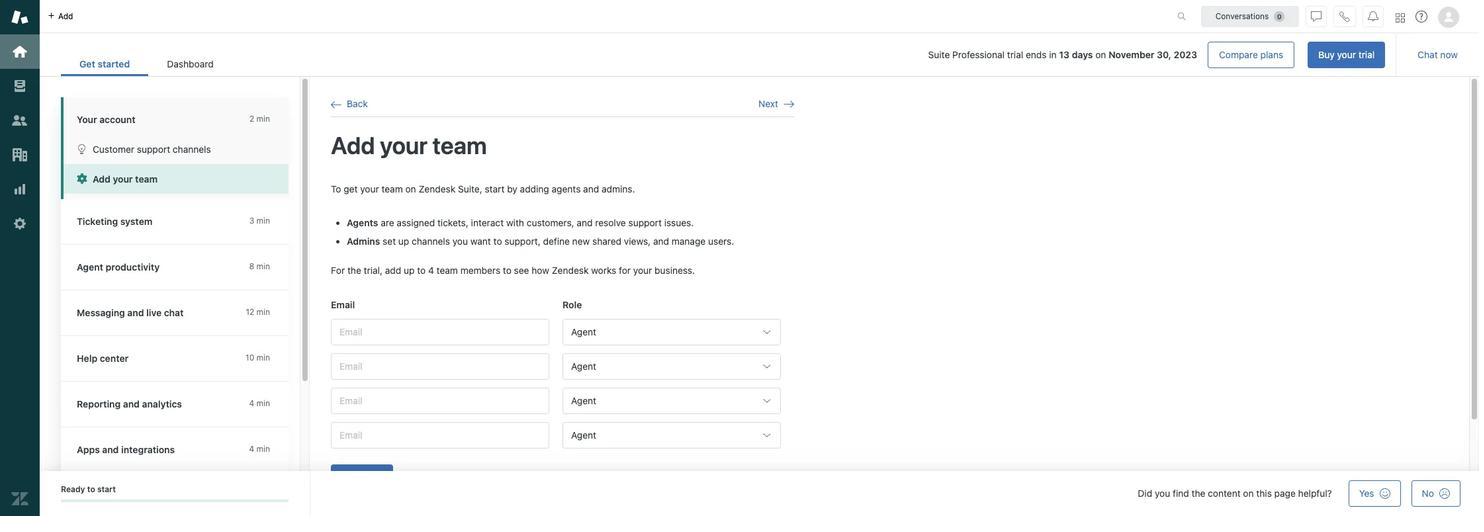 Task type: locate. For each thing, give the bounding box(es) containing it.
trial for professional
[[1007, 49, 1023, 60]]

4 email field from the top
[[331, 423, 549, 449]]

2 horizontal spatial on
[[1243, 488, 1254, 499]]

role
[[563, 299, 582, 310]]

1 vertical spatial 4 min
[[249, 444, 270, 454]]

Email field
[[331, 319, 549, 346], [331, 354, 549, 380], [331, 388, 549, 415], [331, 423, 549, 449]]

trial down notifications icon
[[1359, 49, 1375, 60]]

region containing to get your team on zendesk suite, start by adding agents and admins.
[[331, 182, 794, 507]]

4 min from the top
[[257, 307, 270, 317]]

1 vertical spatial support
[[629, 217, 662, 228]]

your
[[77, 114, 97, 125]]

add down back button
[[331, 131, 375, 160]]

0 vertical spatial add
[[331, 131, 375, 160]]

support up add your team button
[[137, 144, 170, 155]]

team up the suite, on the top left of the page
[[433, 131, 487, 160]]

your account heading
[[61, 97, 302, 134]]

1 horizontal spatial start
[[485, 183, 505, 194]]

6 min from the top
[[257, 398, 270, 408]]

1 horizontal spatial on
[[1096, 49, 1106, 60]]

on up assigned
[[405, 183, 416, 194]]

1 vertical spatial up
[[404, 265, 415, 276]]

customers image
[[11, 112, 28, 129]]

interact
[[471, 217, 504, 228]]

team down customer support channels
[[135, 173, 158, 185]]

0 vertical spatial the
[[347, 265, 361, 276]]

add down customer
[[93, 173, 111, 185]]

agent inside heading
[[77, 261, 103, 273]]

0 vertical spatial add
[[58, 11, 73, 21]]

and right apps
[[102, 444, 119, 455]]

0 vertical spatial start
[[485, 183, 505, 194]]

5 min from the top
[[257, 353, 270, 363]]

0 vertical spatial you
[[453, 236, 468, 247]]

team inside content-title region
[[433, 131, 487, 160]]

ready
[[61, 485, 85, 494]]

add right zendesk support image
[[58, 11, 73, 21]]

messaging and live chat
[[77, 307, 184, 318]]

2 trial from the left
[[1359, 49, 1375, 60]]

1 vertical spatial zendesk
[[552, 265, 589, 276]]

trial for your
[[1359, 49, 1375, 60]]

productivity
[[106, 261, 160, 273]]

agent for email field for 2nd agent popup button
[[571, 361, 596, 372]]

help center
[[77, 353, 129, 364]]

on left this
[[1243, 488, 1254, 499]]

min for agent productivity
[[257, 261, 270, 271]]

define
[[543, 236, 570, 247]]

0 horizontal spatial the
[[347, 265, 361, 276]]

2 min
[[250, 114, 270, 124]]

0 horizontal spatial on
[[405, 183, 416, 194]]

1 vertical spatial channels
[[412, 236, 450, 247]]

4 inside reporting and analytics heading
[[249, 398, 254, 408]]

November 30, 2023 text field
[[1109, 49, 1197, 60]]

0 vertical spatial on
[[1096, 49, 1106, 60]]

zendesk products image
[[1396, 13, 1405, 22]]

1 vertical spatial add your team
[[93, 173, 158, 185]]

3 min from the top
[[257, 261, 270, 271]]

0 horizontal spatial add your team
[[93, 173, 158, 185]]

up right trial,
[[404, 265, 415, 276]]

section containing suite professional trial ends in
[[243, 42, 1385, 68]]

your inside button
[[113, 173, 133, 185]]

no
[[1422, 488, 1434, 499]]

buy your trial button
[[1308, 42, 1385, 68]]

add your team inside button
[[93, 173, 158, 185]]

start
[[485, 183, 505, 194], [97, 485, 116, 494]]

find
[[1173, 488, 1189, 499]]

tab list
[[61, 52, 232, 76]]

1 horizontal spatial you
[[1155, 488, 1170, 499]]

you right did
[[1155, 488, 1170, 499]]

1 horizontal spatial channels
[[412, 236, 450, 247]]

2 email field from the top
[[331, 354, 549, 380]]

ticketing
[[77, 216, 118, 227]]

account
[[99, 114, 135, 125]]

support inside button
[[137, 144, 170, 155]]

reporting
[[77, 398, 121, 410]]

and up new on the top left of page
[[577, 217, 593, 228]]

1 vertical spatial you
[[1155, 488, 1170, 499]]

min inside your account heading
[[257, 114, 270, 124]]

on right days
[[1096, 49, 1106, 60]]

min inside 'help center' heading
[[257, 353, 270, 363]]

1 horizontal spatial add
[[385, 265, 401, 276]]

channels down assigned
[[412, 236, 450, 247]]

and left analytics
[[123, 398, 140, 410]]

trial
[[1007, 49, 1023, 60], [1359, 49, 1375, 60]]

1 min from the top
[[257, 114, 270, 124]]

agents are assigned tickets, interact with customers, and resolve support issues.
[[347, 217, 694, 228]]

conversations
[[1216, 11, 1269, 21]]

zendesk left the suite, on the top left of the page
[[419, 183, 456, 194]]

2 vertical spatial 4
[[249, 444, 254, 454]]

2 min from the top
[[257, 216, 270, 226]]

add
[[331, 131, 375, 160], [93, 173, 111, 185]]

7 min from the top
[[257, 444, 270, 454]]

1 vertical spatial add
[[93, 173, 111, 185]]

zendesk right how
[[552, 265, 589, 276]]

2 4 min from the top
[[249, 444, 270, 454]]

min inside agent productivity heading
[[257, 261, 270, 271]]

analytics
[[142, 398, 182, 410]]

ticketing system
[[77, 216, 153, 227]]

1 horizontal spatial add your team
[[331, 131, 487, 160]]

0 horizontal spatial add
[[93, 173, 111, 185]]

1 vertical spatial on
[[405, 183, 416, 194]]

0 vertical spatial 4 min
[[249, 398, 270, 408]]

members
[[460, 265, 501, 276]]

views,
[[624, 236, 651, 247]]

footer
[[40, 471, 1479, 516]]

start left by
[[485, 183, 505, 194]]

add right trial,
[[385, 265, 401, 276]]

set
[[383, 236, 396, 247]]

your inside button
[[1337, 49, 1356, 60]]

shared
[[592, 236, 622, 247]]

0 vertical spatial channels
[[173, 144, 211, 155]]

8
[[249, 261, 254, 271]]

the right the find
[[1192, 488, 1206, 499]]

4 min
[[249, 398, 270, 408], [249, 444, 270, 454]]

0 horizontal spatial trial
[[1007, 49, 1023, 60]]

0 vertical spatial add your team
[[331, 131, 487, 160]]

trial left ends
[[1007, 49, 1023, 60]]

agents
[[552, 183, 581, 194]]

and left the live
[[127, 307, 144, 318]]

and inside apps and integrations heading
[[102, 444, 119, 455]]

4 min inside apps and integrations heading
[[249, 444, 270, 454]]

1 horizontal spatial trial
[[1359, 49, 1375, 60]]

ends
[[1026, 49, 1047, 60]]

reporting and analytics
[[77, 398, 182, 410]]

0 horizontal spatial zendesk
[[419, 183, 456, 194]]

agent button
[[563, 319, 781, 346], [563, 354, 781, 380], [563, 388, 781, 415], [563, 423, 781, 449]]

to right 'ready'
[[87, 485, 95, 494]]

min
[[257, 114, 270, 124], [257, 216, 270, 226], [257, 261, 270, 271], [257, 307, 270, 317], [257, 353, 270, 363], [257, 398, 270, 408], [257, 444, 270, 454]]

yes button
[[1349, 481, 1401, 507]]

13
[[1059, 49, 1070, 60]]

you
[[453, 236, 468, 247], [1155, 488, 1170, 499]]

days
[[1072, 49, 1093, 60]]

4 min inside reporting and analytics heading
[[249, 398, 270, 408]]

footer containing did you find the content on this page helpful?
[[40, 471, 1479, 516]]

customer
[[93, 144, 134, 155]]

min for ticketing system
[[257, 216, 270, 226]]

up
[[398, 236, 409, 247], [404, 265, 415, 276]]

1 vertical spatial 4
[[249, 398, 254, 408]]

team left members
[[437, 265, 458, 276]]

compare
[[1219, 49, 1258, 60]]

12 min
[[246, 307, 270, 317]]

your inside content-title region
[[380, 131, 428, 160]]

agent for fourth agent popup button from the bottom's email field
[[571, 327, 596, 338]]

get help image
[[1416, 11, 1428, 23]]

agent for email field for second agent popup button from the bottom of the page
[[571, 395, 596, 407]]

the right the for
[[347, 265, 361, 276]]

your account
[[77, 114, 135, 125]]

support up views,
[[629, 217, 662, 228]]

1 vertical spatial add
[[385, 265, 401, 276]]

you down tickets,
[[453, 236, 468, 247]]

0 horizontal spatial add
[[58, 11, 73, 21]]

email field for fourth agent popup button
[[331, 423, 549, 449]]

min inside reporting and analytics heading
[[257, 398, 270, 408]]

1 horizontal spatial zendesk
[[552, 265, 589, 276]]

start inside region
[[485, 183, 505, 194]]

add inside dropdown button
[[58, 11, 73, 21]]

dashboard
[[167, 58, 214, 70]]

min inside messaging and live chat heading
[[257, 307, 270, 317]]

1 trial from the left
[[1007, 49, 1023, 60]]

resolve
[[595, 217, 626, 228]]

0 horizontal spatial channels
[[173, 144, 211, 155]]

add your team
[[331, 131, 487, 160], [93, 173, 158, 185]]

4 for reporting and analytics
[[249, 398, 254, 408]]

you inside region
[[453, 236, 468, 247]]

region
[[331, 182, 794, 507]]

to down assigned
[[417, 265, 426, 276]]

want
[[470, 236, 491, 247]]

1 4 min from the top
[[249, 398, 270, 408]]

email field for 2nd agent popup button
[[331, 354, 549, 380]]

3 email field from the top
[[331, 388, 549, 415]]

team inside button
[[135, 173, 158, 185]]

section
[[243, 42, 1385, 68]]

min inside ticketing system heading
[[257, 216, 270, 226]]

0 horizontal spatial you
[[453, 236, 468, 247]]

channels up add your team button
[[173, 144, 211, 155]]

0 horizontal spatial support
[[137, 144, 170, 155]]

customer support channels button
[[64, 134, 289, 164]]

start right 'ready'
[[97, 485, 116, 494]]

0 vertical spatial 4
[[428, 265, 434, 276]]

1 vertical spatial the
[[1192, 488, 1206, 499]]

min inside apps and integrations heading
[[257, 444, 270, 454]]

chat
[[1418, 49, 1438, 60]]

1 vertical spatial start
[[97, 485, 116, 494]]

10 min
[[246, 353, 270, 363]]

up right set
[[398, 236, 409, 247]]

min for help center
[[257, 353, 270, 363]]

0 vertical spatial support
[[137, 144, 170, 155]]

dashboard tab
[[148, 52, 232, 76]]

1 horizontal spatial add
[[331, 131, 375, 160]]

1 email field from the top
[[331, 319, 549, 346]]

on
[[1096, 49, 1106, 60], [405, 183, 416, 194], [1243, 488, 1254, 499]]

team
[[433, 131, 487, 160], [135, 173, 158, 185], [382, 183, 403, 194], [437, 265, 458, 276]]

zendesk
[[419, 183, 456, 194], [552, 265, 589, 276]]

trial inside button
[[1359, 49, 1375, 60]]

compare plans button
[[1208, 42, 1295, 68]]

0 horizontal spatial start
[[97, 485, 116, 494]]

2 vertical spatial on
[[1243, 488, 1254, 499]]

4 inside apps and integrations heading
[[249, 444, 254, 454]]

november
[[1109, 49, 1155, 60]]

support
[[137, 144, 170, 155], [629, 217, 662, 228]]

get
[[79, 58, 95, 70]]



Task type: describe. For each thing, give the bounding box(es) containing it.
notifications image
[[1368, 11, 1379, 22]]

next button
[[759, 98, 794, 110]]

30,
[[1157, 49, 1172, 60]]

min for reporting and analytics
[[257, 398, 270, 408]]

3 agent button from the top
[[563, 388, 781, 415]]

1 horizontal spatial support
[[629, 217, 662, 228]]

to left see
[[503, 265, 512, 276]]

email field for fourth agent popup button from the bottom
[[331, 319, 549, 346]]

integrations
[[121, 444, 175, 455]]

buy your trial
[[1319, 49, 1375, 60]]

started
[[98, 58, 130, 70]]

and right agents
[[583, 183, 599, 194]]

4 agent button from the top
[[563, 423, 781, 449]]

you inside footer
[[1155, 488, 1170, 499]]

back
[[347, 98, 368, 109]]

email field for second agent popup button from the bottom of the page
[[331, 388, 549, 415]]

button displays agent's chat status as invisible. image
[[1311, 11, 1322, 22]]

add inside region
[[385, 265, 401, 276]]

agent productivity heading
[[61, 245, 302, 291]]

next
[[759, 98, 778, 109]]

apps
[[77, 444, 100, 455]]

agent productivity
[[77, 261, 160, 273]]

users.
[[708, 236, 734, 247]]

add your team inside content-title region
[[331, 131, 487, 160]]

views image
[[11, 77, 28, 95]]

did
[[1138, 488, 1152, 499]]

yes
[[1359, 488, 1375, 499]]

trial,
[[364, 265, 383, 276]]

customers,
[[527, 217, 574, 228]]

to get your team on zendesk suite, start by adding agents and admins.
[[331, 183, 635, 194]]

assigned
[[397, 217, 435, 228]]

new
[[572, 236, 590, 247]]

to right want
[[494, 236, 502, 247]]

helpful?
[[1298, 488, 1332, 499]]

back button
[[331, 98, 368, 110]]

tab list containing get started
[[61, 52, 232, 76]]

no button
[[1412, 481, 1461, 507]]

2
[[250, 114, 254, 124]]

the inside region
[[347, 265, 361, 276]]

10
[[246, 353, 254, 363]]

to
[[331, 183, 341, 194]]

and inside messaging and live chat heading
[[127, 307, 144, 318]]

help
[[77, 353, 97, 364]]

admins set up channels you want to support, define new shared views, and manage users.
[[347, 236, 734, 247]]

4 inside region
[[428, 265, 434, 276]]

conversations button
[[1201, 6, 1299, 27]]

chat now
[[1418, 49, 1458, 60]]

email
[[331, 299, 355, 310]]

suite
[[928, 49, 950, 60]]

for the trial, add up to 4 team members to see how zendesk works for your business.
[[331, 265, 695, 276]]

help center heading
[[61, 336, 302, 382]]

progress-bar progress bar
[[61, 500, 289, 503]]

apps and integrations
[[77, 444, 175, 455]]

are
[[381, 217, 394, 228]]

4 for apps and integrations
[[249, 444, 254, 454]]

manage
[[672, 236, 706, 247]]

4 min for integrations
[[249, 444, 270, 454]]

content-title region
[[331, 131, 794, 161]]

apps and integrations heading
[[61, 428, 302, 473]]

plans
[[1261, 49, 1284, 60]]

min for apps and integrations
[[257, 444, 270, 454]]

issues.
[[664, 217, 694, 228]]

1 horizontal spatial the
[[1192, 488, 1206, 499]]

this
[[1257, 488, 1272, 499]]

2 agent button from the top
[[563, 354, 781, 380]]

2023
[[1174, 49, 1197, 60]]

adding
[[520, 183, 549, 194]]

add your team button
[[64, 164, 289, 194]]

for
[[331, 265, 345, 276]]

reporting image
[[11, 181, 28, 198]]

agent for email field corresponding to fourth agent popup button
[[571, 430, 596, 441]]

in
[[1049, 49, 1057, 60]]

3 min
[[249, 216, 270, 226]]

messaging
[[77, 307, 125, 318]]

add inside button
[[93, 173, 111, 185]]

see
[[514, 265, 529, 276]]

messaging and live chat heading
[[61, 291, 302, 336]]

agents
[[347, 217, 378, 228]]

min for your account
[[257, 114, 270, 124]]

4 min for analytics
[[249, 398, 270, 408]]

how
[[532, 265, 549, 276]]

professional
[[953, 49, 1005, 60]]

content
[[1208, 488, 1241, 499]]

for
[[619, 265, 631, 276]]

system
[[120, 216, 153, 227]]

get
[[344, 183, 358, 194]]

suite,
[[458, 183, 482, 194]]

8 min
[[249, 261, 270, 271]]

12
[[246, 307, 254, 317]]

admins.
[[602, 183, 635, 194]]

ticketing system heading
[[61, 199, 302, 245]]

team up are at left
[[382, 183, 403, 194]]

and inside reporting and analytics heading
[[123, 398, 140, 410]]

add button
[[40, 0, 81, 32]]

did you find the content on this page helpful?
[[1138, 488, 1332, 499]]

reporting and analytics heading
[[61, 382, 302, 428]]

business.
[[655, 265, 695, 276]]

1 agent button from the top
[[563, 319, 781, 346]]

main element
[[0, 0, 40, 516]]

ready to start
[[61, 485, 116, 494]]

chat
[[164, 307, 184, 318]]

with
[[506, 217, 524, 228]]

add inside content-title region
[[331, 131, 375, 160]]

works
[[591, 265, 616, 276]]

0 vertical spatial zendesk
[[419, 183, 456, 194]]

center
[[100, 353, 129, 364]]

organizations image
[[11, 146, 28, 163]]

now
[[1441, 49, 1458, 60]]

chat now button
[[1407, 42, 1469, 68]]

compare plans
[[1219, 49, 1284, 60]]

customer support channels
[[93, 144, 211, 155]]

buy
[[1319, 49, 1335, 60]]

0 vertical spatial up
[[398, 236, 409, 247]]

channels inside button
[[173, 144, 211, 155]]

get started image
[[11, 43, 28, 60]]

tickets,
[[438, 217, 469, 228]]

admins
[[347, 236, 380, 247]]

and right views,
[[653, 236, 669, 247]]

zendesk image
[[11, 490, 28, 508]]

by
[[507, 183, 518, 194]]

suite professional trial ends in 13 days on november 30, 2023
[[928, 49, 1197, 60]]

admin image
[[11, 215, 28, 232]]

zendesk support image
[[11, 9, 28, 26]]

min for messaging and live chat
[[257, 307, 270, 317]]



Task type: vqa. For each thing, say whether or not it's contained in the screenshot.
"Show"
no



